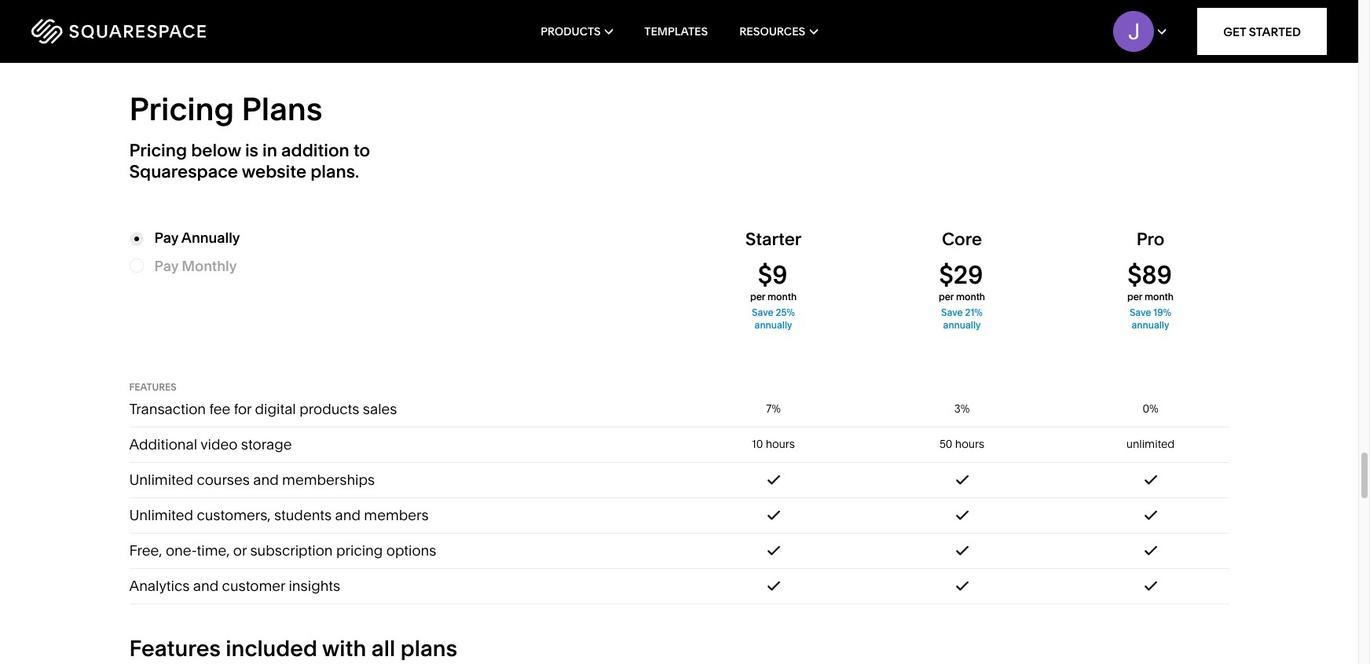 Task type: describe. For each thing, give the bounding box(es) containing it.
save for $89
[[1130, 307, 1152, 319]]

save for $29
[[941, 307, 963, 319]]

with
[[322, 635, 366, 661]]

addition
[[281, 140, 350, 161]]

in
[[262, 140, 277, 161]]

applies to starter plan image for free, one-time, or subscription pricing options
[[767, 545, 780, 556]]

applies to core plan image for subscription
[[956, 545, 969, 556]]

courses
[[197, 471, 250, 489]]

analytics
[[129, 577, 190, 595]]

10 hours
[[752, 437, 795, 451]]

per month save 21% annually
[[939, 291, 985, 331]]

unlimited courses and memberships
[[129, 471, 375, 489]]

fee
[[209, 400, 230, 418]]

options
[[386, 541, 436, 560]]

or
[[233, 541, 247, 560]]

21%
[[965, 307, 983, 319]]

products
[[541, 24, 601, 39]]

per for $29
[[939, 291, 954, 303]]

plans
[[242, 90, 323, 128]]

pricing for pricing plans
[[129, 90, 234, 128]]

applies to pro plan image for analytics and customer insights
[[1145, 581, 1157, 591]]

annually for $9
[[755, 319, 792, 331]]

unlimited
[[1127, 437, 1175, 451]]

insights
[[289, 577, 340, 595]]

started
[[1249, 24, 1301, 39]]

monthly
[[182, 257, 237, 275]]

month for $89
[[1145, 291, 1174, 303]]

50 hours
[[940, 437, 985, 451]]

applies to pro plan image for unlimited courses and memberships
[[1145, 475, 1157, 485]]

annually
[[181, 229, 240, 247]]

get started link
[[1198, 8, 1327, 55]]

pricing for pricing below is in addition to squarespace website plans.
[[129, 140, 187, 161]]

3%
[[955, 402, 970, 416]]

time,
[[197, 541, 230, 560]]

19%
[[1154, 307, 1172, 319]]

applies to starter plan image for unlimited customers, students and members
[[767, 510, 780, 520]]

one-
[[166, 541, 197, 560]]

transaction
[[129, 400, 206, 418]]

unlimited for unlimited customers, students and members
[[129, 506, 193, 524]]

0 horizontal spatial and
[[193, 577, 219, 595]]

$111
[[1128, 260, 1172, 290]]

features for features included with all plans
[[129, 635, 221, 661]]

starter
[[746, 229, 802, 250]]

for
[[234, 400, 252, 418]]

storage
[[241, 435, 292, 453]]

features for features
[[129, 381, 177, 393]]

annually for $89
[[1132, 319, 1170, 331]]

applies to core plan image for members
[[956, 510, 969, 520]]

memberships
[[282, 471, 375, 489]]

plans
[[401, 635, 457, 661]]

squarespace logo image
[[31, 19, 206, 44]]

website
[[242, 161, 307, 182]]

applies to pro plan image for unlimited customers, students and members
[[1145, 510, 1157, 520]]

pay for pay annually
[[154, 229, 178, 247]]

pay monthly
[[154, 257, 237, 275]]

students
[[274, 506, 332, 524]]

additional
[[129, 435, 197, 453]]

per for $89
[[1128, 291, 1143, 303]]

0%
[[1143, 402, 1159, 416]]

7%
[[766, 402, 781, 416]]

pay for pay monthly
[[154, 257, 178, 275]]

$37
[[941, 260, 982, 290]]

templates
[[645, 24, 708, 39]]



Task type: locate. For each thing, give the bounding box(es) containing it.
pricing left below
[[129, 140, 187, 161]]

1 applies to core plan image from the top
[[956, 510, 969, 520]]

1 horizontal spatial annually
[[943, 319, 981, 331]]

$89
[[1128, 260, 1172, 290]]

applies to starter plan image for analytics and customer insights
[[767, 581, 780, 591]]

applies to core plan image
[[956, 475, 969, 485]]

2 applies to pro plan image from the top
[[1145, 510, 1157, 520]]

get
[[1224, 24, 1247, 39]]

2 horizontal spatial per
[[1128, 291, 1143, 303]]

1 horizontal spatial save
[[941, 307, 963, 319]]

2 unlimited from the top
[[129, 506, 193, 524]]

applies to pro plan image for free, one-time, or subscription pricing options
[[1145, 545, 1157, 556]]

50
[[940, 437, 953, 451]]

2 annually from the left
[[943, 319, 981, 331]]

3 applies to pro plan image from the top
[[1145, 545, 1157, 556]]

1 vertical spatial applies to starter plan image
[[767, 581, 780, 591]]

hours right 10 at the right of page
[[766, 437, 795, 451]]

unlimited customers, students and members
[[129, 506, 429, 524]]

hours right the 50
[[955, 437, 985, 451]]

per inside per month save 21% annually
[[939, 291, 954, 303]]

$29
[[939, 260, 983, 290]]

0 vertical spatial applies to starter plan image
[[767, 545, 780, 556]]

annually inside per month save 21% annually
[[943, 319, 981, 331]]

1 pay from the top
[[154, 229, 178, 247]]

3 save from the left
[[1130, 307, 1152, 319]]

squarespace
[[129, 161, 238, 182]]

month up 19%
[[1145, 291, 1174, 303]]

get started
[[1224, 24, 1301, 39]]

month up the 25%
[[768, 291, 797, 303]]

2 vertical spatial applies to core plan image
[[956, 581, 969, 591]]

save inside per month save 21% annually
[[941, 307, 963, 319]]

hours for 10 hours
[[766, 437, 795, 451]]

per down $12 in the right top of the page
[[750, 291, 766, 303]]

features
[[129, 381, 177, 393], [129, 635, 221, 661]]

1 horizontal spatial hours
[[955, 437, 985, 451]]

0 horizontal spatial month
[[768, 291, 797, 303]]

resources
[[740, 24, 806, 39]]

pay down 'pay annually'
[[154, 257, 178, 275]]

1 pricing from the top
[[129, 90, 234, 128]]

2 save from the left
[[941, 307, 963, 319]]

pay
[[154, 229, 178, 247], [154, 257, 178, 275]]

per month save 25% annually
[[750, 291, 797, 331]]

month for $29
[[956, 291, 985, 303]]

2 horizontal spatial and
[[335, 506, 361, 524]]

save left 19%
[[1130, 307, 1152, 319]]

pricing below is in addition to squarespace website plans.
[[129, 140, 370, 182]]

month inside per month save 19% annually
[[1145, 291, 1174, 303]]

below
[[191, 140, 241, 161]]

1 vertical spatial features
[[129, 635, 221, 661]]

per inside per month save 19% annually
[[1128, 291, 1143, 303]]

1 vertical spatial applies to starter plan image
[[767, 510, 780, 520]]

pay monthly button
[[129, 257, 237, 275]]

2 applies to starter plan image from the top
[[767, 581, 780, 591]]

save
[[752, 307, 774, 319], [941, 307, 963, 319], [1130, 307, 1152, 319]]

per
[[750, 291, 766, 303], [939, 291, 954, 303], [1128, 291, 1143, 303]]

25%
[[776, 307, 795, 319]]

applies to starter plan image
[[767, 475, 780, 485], [767, 510, 780, 520]]

2 applies to starter plan image from the top
[[767, 510, 780, 520]]

digital
[[255, 400, 296, 418]]

$12
[[753, 260, 792, 290]]

month up 21%
[[956, 291, 985, 303]]

annually inside per month save 25% annually
[[755, 319, 792, 331]]

additional video storage
[[129, 435, 292, 453]]

annually
[[755, 319, 792, 331], [943, 319, 981, 331], [1132, 319, 1170, 331]]

annually down 21%
[[943, 319, 981, 331]]

1 horizontal spatial per
[[939, 291, 954, 303]]

pricing plans
[[129, 90, 323, 128]]

per for $9
[[750, 291, 766, 303]]

pricing
[[129, 90, 234, 128], [129, 140, 187, 161]]

3 annually from the left
[[1132, 319, 1170, 331]]

and up pricing
[[335, 506, 361, 524]]

annually down 19%
[[1132, 319, 1170, 331]]

applies to starter plan image
[[767, 545, 780, 556], [767, 581, 780, 591]]

is
[[245, 140, 258, 161]]

and down storage
[[253, 471, 279, 489]]

1 annually from the left
[[755, 319, 792, 331]]

customers,
[[197, 506, 271, 524]]

save inside per month save 25% annually
[[752, 307, 774, 319]]

hours for 50 hours
[[955, 437, 985, 451]]

$9
[[758, 260, 788, 290]]

save for $9
[[752, 307, 774, 319]]

unlimited up the free,
[[129, 506, 193, 524]]

plans.
[[311, 161, 359, 182]]

pricing
[[336, 541, 383, 560]]

customer
[[222, 577, 285, 595]]

core
[[942, 229, 982, 250]]

per inside per month save 25% annually
[[750, 291, 766, 303]]

pricing up below
[[129, 90, 234, 128]]

0 horizontal spatial annually
[[755, 319, 792, 331]]

2 horizontal spatial month
[[1145, 291, 1174, 303]]

1 applies to pro plan image from the top
[[1145, 475, 1157, 485]]

products
[[300, 400, 359, 418]]

members
[[364, 506, 429, 524]]

pro
[[1137, 229, 1165, 250]]

0 horizontal spatial hours
[[766, 437, 795, 451]]

0 horizontal spatial save
[[752, 307, 774, 319]]

10
[[752, 437, 763, 451]]

1 horizontal spatial and
[[253, 471, 279, 489]]

2 hours from the left
[[955, 437, 985, 451]]

save left the 25%
[[752, 307, 774, 319]]

free, one-time, or subscription pricing options
[[129, 541, 436, 560]]

unlimited for unlimited courses and memberships
[[129, 471, 193, 489]]

pay annually button
[[129, 229, 315, 248]]

resources button
[[740, 0, 818, 63]]

features included with all plans
[[129, 635, 457, 661]]

video
[[200, 435, 238, 453]]

3 month from the left
[[1145, 291, 1174, 303]]

month inside per month save 25% annually
[[768, 291, 797, 303]]

free,
[[129, 541, 162, 560]]

per down $29
[[939, 291, 954, 303]]

3 per from the left
[[1128, 291, 1143, 303]]

applies to core plan image
[[956, 510, 969, 520], [956, 545, 969, 556], [956, 581, 969, 591]]

all
[[372, 635, 395, 661]]

1 unlimited from the top
[[129, 471, 193, 489]]

templates link
[[645, 0, 708, 63]]

analytics and customer insights
[[129, 577, 340, 595]]

month for $9
[[768, 291, 797, 303]]

1 vertical spatial pricing
[[129, 140, 187, 161]]

applies to starter plan image for unlimited courses and memberships
[[767, 475, 780, 485]]

1 vertical spatial pay
[[154, 257, 178, 275]]

annually down the 25%
[[755, 319, 792, 331]]

and down the time,
[[193, 577, 219, 595]]

pay up pay monthly button
[[154, 229, 178, 247]]

sales
[[363, 400, 397, 418]]

2 applies to core plan image from the top
[[956, 545, 969, 556]]

1 hours from the left
[[766, 437, 795, 451]]

transaction fee for digital products sales
[[129, 400, 397, 418]]

0 vertical spatial features
[[129, 381, 177, 393]]

squarespace logo link
[[31, 19, 291, 44]]

2 pay from the top
[[154, 257, 178, 275]]

pay annually
[[154, 229, 240, 247]]

1 vertical spatial applies to core plan image
[[956, 545, 969, 556]]

2 per from the left
[[939, 291, 954, 303]]

0 vertical spatial pay
[[154, 229, 178, 247]]

2 pricing from the top
[[129, 140, 187, 161]]

1 month from the left
[[768, 291, 797, 303]]

1 features from the top
[[129, 381, 177, 393]]

4 applies to pro plan image from the top
[[1145, 581, 1157, 591]]

features up the transaction
[[129, 381, 177, 393]]

applies to pro plan image
[[1145, 475, 1157, 485], [1145, 510, 1157, 520], [1145, 545, 1157, 556], [1145, 581, 1157, 591]]

2 vertical spatial and
[[193, 577, 219, 595]]

0 vertical spatial applies to core plan image
[[956, 510, 969, 520]]

month
[[768, 291, 797, 303], [956, 291, 985, 303], [1145, 291, 1174, 303]]

1 vertical spatial unlimited
[[129, 506, 193, 524]]

month inside per month save 21% annually
[[956, 291, 985, 303]]

1 applies to starter plan image from the top
[[767, 475, 780, 485]]

subscription
[[250, 541, 333, 560]]

products button
[[541, 0, 613, 63]]

1 per from the left
[[750, 291, 766, 303]]

1 vertical spatial and
[[335, 506, 361, 524]]

annually inside per month save 19% annually
[[1132, 319, 1170, 331]]

and
[[253, 471, 279, 489], [335, 506, 361, 524], [193, 577, 219, 595]]

1 applies to starter plan image from the top
[[767, 545, 780, 556]]

2 month from the left
[[956, 291, 985, 303]]

to
[[354, 140, 370, 161]]

0 horizontal spatial per
[[750, 291, 766, 303]]

included
[[226, 635, 317, 661]]

2 horizontal spatial annually
[[1132, 319, 1170, 331]]

features down analytics
[[129, 635, 221, 661]]

pay inside button
[[154, 229, 178, 247]]

0 vertical spatial and
[[253, 471, 279, 489]]

0 vertical spatial applies to starter plan image
[[767, 475, 780, 485]]

3 applies to core plan image from the top
[[956, 581, 969, 591]]

2 horizontal spatial save
[[1130, 307, 1152, 319]]

pricing inside pricing below is in addition to squarespace website plans.
[[129, 140, 187, 161]]

per down $89
[[1128, 291, 1143, 303]]

save inside per month save 19% annually
[[1130, 307, 1152, 319]]

0 vertical spatial pricing
[[129, 90, 234, 128]]

unlimited
[[129, 471, 193, 489], [129, 506, 193, 524]]

1 horizontal spatial month
[[956, 291, 985, 303]]

unlimited down the additional
[[129, 471, 193, 489]]

1 save from the left
[[752, 307, 774, 319]]

0 vertical spatial unlimited
[[129, 471, 193, 489]]

per month save 19% annually
[[1128, 291, 1174, 331]]

hours
[[766, 437, 795, 451], [955, 437, 985, 451]]

2 features from the top
[[129, 635, 221, 661]]

save left 21%
[[941, 307, 963, 319]]

annually for $29
[[943, 319, 981, 331]]



Task type: vqa. For each thing, say whether or not it's contained in the screenshot.


